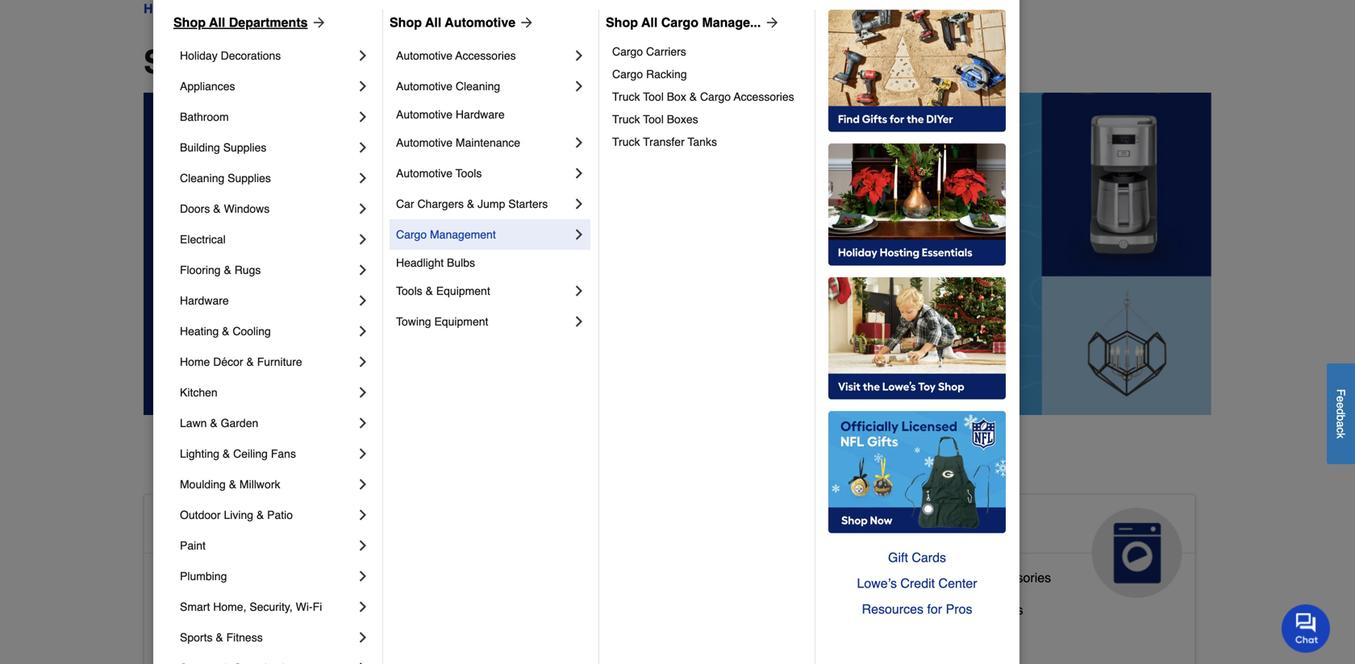 Task type: vqa. For each thing, say whether or not it's contained in the screenshot.
Air Filters & Accessories's Air
no



Task type: describe. For each thing, give the bounding box(es) containing it.
chevron right image for sports & fitness
[[355, 630, 371, 646]]

cargo up truck tool boxes 'link'
[[700, 90, 731, 103]]

supplies for cleaning supplies
[[228, 172, 271, 185]]

cargo for cargo management
[[396, 228, 427, 241]]

tool for box
[[643, 90, 664, 103]]

c
[[1335, 428, 1348, 433]]

paint link
[[180, 531, 355, 562]]

1 horizontal spatial accessories
[[734, 90, 795, 103]]

automotive tools link
[[396, 158, 571, 189]]

officially licensed n f l gifts. shop now. image
[[829, 412, 1006, 534]]

& left ceiling on the left
[[223, 448, 230, 461]]

home décor & furniture
[[180, 356, 302, 369]]

sports & fitness link
[[180, 623, 355, 654]]

0 vertical spatial accessories
[[456, 49, 516, 62]]

truck tool boxes link
[[612, 108, 804, 131]]

accessible bathroom link
[[157, 567, 279, 600]]

maintenance
[[456, 136, 521, 149]]

plumbing
[[180, 571, 227, 583]]

lighting & ceiling fans
[[180, 448, 296, 461]]

starters
[[509, 198, 548, 211]]

automotive for automotive cleaning
[[396, 80, 453, 93]]

shop all departments
[[144, 44, 480, 81]]

automotive maintenance
[[396, 136, 521, 149]]

& left pros at the right bottom
[[935, 603, 944, 618]]

sports
[[180, 632, 213, 645]]

d
[[1335, 409, 1348, 415]]

sports & fitness
[[180, 632, 263, 645]]

manage...
[[702, 15, 761, 30]]

chevron right image for kitchen
[[355, 385, 371, 401]]

0 vertical spatial bathroom
[[180, 111, 229, 123]]

all down shop all departments link
[[233, 44, 273, 81]]

chevron right image for outdoor living & patio
[[355, 508, 371, 524]]

accessible home link
[[144, 495, 477, 599]]

appliances image
[[1092, 508, 1183, 599]]

0 vertical spatial equipment
[[436, 285, 490, 298]]

outdoor
[[180, 509, 221, 522]]

center
[[939, 577, 978, 592]]

for
[[928, 602, 943, 617]]

& inside animal & pet care
[[599, 515, 615, 541]]

truck tool box & cargo accessories
[[612, 90, 795, 103]]

gift
[[888, 551, 909, 566]]

automotive maintenance link
[[396, 128, 571, 158]]

home,
[[213, 601, 247, 614]]

livestock supplies link
[[517, 593, 624, 625]]

supplies for building supplies
[[223, 141, 267, 154]]

& right parts
[[971, 571, 979, 586]]

credit
[[901, 577, 935, 592]]

chevron right image for automotive accessories
[[571, 48, 587, 64]]

animal & pet care
[[517, 515, 656, 566]]

living
[[224, 509, 253, 522]]

flooring
[[180, 264, 221, 277]]

decorations
[[221, 49, 281, 62]]

appliance
[[877, 571, 933, 586]]

chevron right image for lawn & garden
[[355, 416, 371, 432]]

heating
[[180, 325, 219, 338]]

chevron right image for lighting & ceiling fans
[[355, 446, 371, 462]]

all for cargo
[[642, 15, 658, 30]]

& right entry
[[256, 635, 265, 650]]

car chargers & jump starters
[[396, 198, 548, 211]]

headlight bulbs link
[[396, 250, 587, 276]]

accessible home
[[157, 515, 344, 541]]

management
[[430, 228, 496, 241]]

1 vertical spatial appliances
[[877, 515, 997, 541]]

car
[[396, 198, 414, 211]]

outdoor living & patio link
[[180, 500, 355, 531]]

building supplies
[[180, 141, 267, 154]]

chevron right image for moulding & millwork
[[355, 477, 371, 493]]

b
[[1335, 415, 1348, 421]]

paint
[[180, 540, 206, 553]]

fans
[[271, 448, 296, 461]]

pros
[[946, 602, 973, 617]]

boxes
[[667, 113, 699, 126]]

chevron right image for cargo management
[[571, 227, 587, 243]]

departments for shop
[[229, 15, 308, 30]]

cargo management link
[[396, 219, 571, 250]]

tool for boxes
[[643, 113, 664, 126]]

houses,
[[577, 629, 624, 644]]

electrical link
[[180, 224, 355, 255]]

2 e from the top
[[1335, 403, 1348, 409]]

cleaning supplies
[[180, 172, 271, 185]]

departments for shop
[[282, 44, 480, 81]]

shop all departments link
[[173, 13, 327, 32]]

cleaning supplies link
[[180, 163, 355, 194]]

chillers
[[981, 603, 1024, 618]]

& left cooling
[[222, 325, 230, 338]]

shop for shop all cargo manage...
[[606, 15, 638, 30]]

automotive for automotive accessories
[[396, 49, 453, 62]]

lighting & ceiling fans link
[[180, 439, 355, 470]]

enjoy savings year-round. no matter what you're shopping for, find what you need at a great price. image
[[144, 93, 1212, 416]]

chevron right image for heating & cooling
[[355, 324, 371, 340]]

1 vertical spatial cleaning
[[180, 172, 225, 185]]

moulding & millwork
[[180, 479, 280, 491]]

& down headlight bulbs
[[426, 285, 433, 298]]

& left jump
[[467, 198, 475, 211]]

lighting
[[180, 448, 220, 461]]

accessible home image
[[373, 508, 464, 599]]

chevron right image for automotive maintenance
[[571, 135, 587, 151]]

parts
[[937, 571, 967, 586]]

f e e d b a c k button
[[1327, 364, 1356, 465]]

shop for shop all departments
[[173, 15, 206, 30]]

plumbing link
[[180, 562, 355, 592]]

heating & cooling link
[[180, 316, 355, 347]]

arrow right image
[[761, 15, 781, 31]]

1 vertical spatial tools
[[396, 285, 423, 298]]

cargo racking link
[[612, 63, 804, 86]]

truck transfer tanks link
[[612, 131, 804, 153]]

care
[[517, 541, 567, 566]]

beds,
[[540, 629, 573, 644]]

beverage & wine chillers link
[[877, 600, 1024, 632]]

automotive cleaning
[[396, 80, 500, 93]]

automotive for automotive hardware
[[396, 108, 453, 121]]

cargo carriers
[[612, 45, 687, 58]]

& inside "link"
[[216, 632, 223, 645]]

appliance parts & accessories link
[[877, 567, 1052, 600]]

& right lawn at the bottom of the page
[[210, 417, 218, 430]]

1 horizontal spatial appliances link
[[864, 495, 1196, 599]]

find gifts for the diyer. image
[[829, 10, 1006, 132]]

accessible bathroom
[[157, 571, 279, 586]]

departments link
[[194, 0, 268, 19]]

truck for truck transfer tanks
[[612, 136, 640, 148]]

truck for truck tool box & cargo accessories
[[612, 90, 640, 103]]

flooring & rugs link
[[180, 255, 355, 286]]

electrical
[[180, 233, 226, 246]]

chat invite button image
[[1282, 605, 1332, 654]]

& left rugs
[[224, 264, 231, 277]]

shop all cargo manage... link
[[606, 13, 781, 32]]

accessible bedroom link
[[157, 600, 275, 632]]

automotive for automotive tools
[[396, 167, 453, 180]]

outdoor living & patio
[[180, 509, 293, 522]]

moulding & millwork link
[[180, 470, 355, 500]]

accessible for accessible entry & home
[[157, 635, 219, 650]]

chevron right image for smart home, security, wi-fi
[[355, 600, 371, 616]]

0 horizontal spatial hardware
[[180, 295, 229, 307]]



Task type: locate. For each thing, give the bounding box(es) containing it.
truck down cargo racking
[[612, 90, 640, 103]]

chevron right image
[[571, 48, 587, 64], [571, 78, 587, 94], [355, 140, 371, 156], [571, 283, 587, 299], [355, 354, 371, 370], [355, 446, 371, 462], [355, 477, 371, 493], [355, 508, 371, 524]]

0 vertical spatial appliances
[[180, 80, 235, 93]]

cargo up carriers
[[662, 15, 699, 30]]

resources for pros
[[862, 602, 973, 617]]

2 tool from the top
[[643, 113, 664, 126]]

flooring & rugs
[[180, 264, 261, 277]]

1 arrow right image from the left
[[308, 15, 327, 31]]

pet inside animal & pet care
[[621, 515, 656, 541]]

headlight
[[396, 257, 444, 270]]

accessories up truck tool boxes 'link'
[[734, 90, 795, 103]]

& right décor
[[247, 356, 254, 369]]

automotive down 'automotive cleaning'
[[396, 108, 453, 121]]

automotive accessories link
[[396, 40, 571, 71]]

supplies
[[223, 141, 267, 154], [228, 172, 271, 185], [574, 597, 624, 612]]

0 vertical spatial hardware
[[456, 108, 505, 121]]

cargo up headlight
[[396, 228, 427, 241]]

animal & pet care link
[[504, 495, 836, 599]]

1 vertical spatial truck
[[612, 113, 640, 126]]

1 horizontal spatial furniture
[[640, 629, 691, 644]]

cargo
[[662, 15, 699, 30], [612, 45, 643, 58], [612, 68, 643, 81], [700, 90, 731, 103], [396, 228, 427, 241]]

1 horizontal spatial hardware
[[456, 108, 505, 121]]

accessories up chillers
[[982, 571, 1052, 586]]

all for departments
[[209, 15, 225, 30]]

holiday hosting essentials. image
[[829, 144, 1006, 266]]

lawn
[[180, 417, 207, 430]]

2 vertical spatial accessories
[[982, 571, 1052, 586]]

0 vertical spatial furniture
[[257, 356, 302, 369]]

1 horizontal spatial appliances
[[877, 515, 997, 541]]

2 shop from the left
[[390, 15, 422, 30]]

chevron right image for towing equipment
[[571, 314, 587, 330]]

automotive for automotive maintenance
[[396, 136, 453, 149]]

all for automotive
[[425, 15, 442, 30]]

& left the millwork
[[229, 479, 236, 491]]

lowe's credit center link
[[829, 571, 1006, 597]]

fitness
[[226, 632, 263, 645]]

millwork
[[240, 479, 280, 491]]

beverage
[[877, 603, 932, 618]]

2 horizontal spatial accessories
[[982, 571, 1052, 586]]

all up the automotive accessories
[[425, 15, 442, 30]]

1 shop from the left
[[173, 15, 206, 30]]

3 shop from the left
[[606, 15, 638, 30]]

accessories up 'automotive cleaning' link
[[456, 49, 516, 62]]

windows
[[224, 203, 270, 215]]

automotive up automotive tools
[[396, 136, 453, 149]]

furniture inside home décor & furniture link
[[257, 356, 302, 369]]

1 vertical spatial bathroom
[[223, 571, 279, 586]]

0 vertical spatial appliances link
[[180, 71, 355, 102]]

e up b
[[1335, 403, 1348, 409]]

chevron right image for tools & equipment
[[571, 283, 587, 299]]

cargo for cargo racking
[[612, 68, 643, 81]]

3 truck from the top
[[612, 136, 640, 148]]

hardware down 'automotive cleaning' link
[[456, 108, 505, 121]]

towing equipment
[[396, 316, 489, 328]]

& right box
[[690, 90, 697, 103]]

1 vertical spatial supplies
[[228, 172, 271, 185]]

tools & equipment link
[[396, 276, 571, 307]]

automotive
[[445, 15, 516, 30], [396, 49, 453, 62], [396, 80, 453, 93], [396, 108, 453, 121], [396, 136, 453, 149], [396, 167, 453, 180]]

bathroom up building
[[180, 111, 229, 123]]

0 horizontal spatial appliances
[[180, 80, 235, 93]]

lowe's
[[857, 577, 897, 592]]

shop up holiday
[[173, 15, 206, 30]]

0 horizontal spatial furniture
[[257, 356, 302, 369]]

furniture down heating & cooling link
[[257, 356, 302, 369]]

0 vertical spatial supplies
[[223, 141, 267, 154]]

4 accessible from the top
[[157, 635, 219, 650]]

tool up transfer
[[643, 113, 664, 126]]

tools down headlight
[[396, 285, 423, 298]]

1 tool from the top
[[643, 90, 664, 103]]

kitchen link
[[180, 378, 355, 408]]

tool inside 'link'
[[643, 113, 664, 126]]

entry
[[223, 635, 253, 650]]

automotive hardware
[[396, 108, 505, 121]]

appliances up cards
[[877, 515, 997, 541]]

chargers
[[418, 198, 464, 211]]

& right doors
[[213, 203, 221, 215]]

e up d
[[1335, 396, 1348, 403]]

automotive up automotive hardware
[[396, 80, 453, 93]]

automotive up chargers
[[396, 167, 453, 180]]

cargo down cargo carriers
[[612, 68, 643, 81]]

fi
[[313, 601, 322, 614]]

0 horizontal spatial pet
[[517, 629, 536, 644]]

truck down truck tool boxes
[[612, 136, 640, 148]]

cargo for cargo carriers
[[612, 45, 643, 58]]

truck for truck tool boxes
[[612, 113, 640, 126]]

&
[[690, 90, 697, 103], [467, 198, 475, 211], [213, 203, 221, 215], [224, 264, 231, 277], [426, 285, 433, 298], [222, 325, 230, 338], [247, 356, 254, 369], [210, 417, 218, 430], [223, 448, 230, 461], [229, 479, 236, 491], [257, 509, 264, 522], [599, 515, 615, 541], [971, 571, 979, 586], [935, 603, 944, 618], [627, 629, 636, 644], [216, 632, 223, 645], [256, 635, 265, 650]]

arrow right image inside shop all departments link
[[308, 15, 327, 31]]

appliances link up chillers
[[864, 495, 1196, 599]]

home décor & furniture link
[[180, 347, 355, 378]]

lowe's credit center
[[857, 577, 978, 592]]

furniture inside pet beds, houses, & furniture link
[[640, 629, 691, 644]]

chevron right image for doors & windows
[[355, 201, 371, 217]]

chevron right image for hardware
[[355, 293, 371, 309]]

automotive hardware link
[[396, 102, 587, 128]]

1 vertical spatial furniture
[[640, 629, 691, 644]]

furniture right houses, at the bottom of the page
[[640, 629, 691, 644]]

accessible for accessible home
[[157, 515, 275, 541]]

tool up truck tool boxes
[[643, 90, 664, 103]]

0 vertical spatial truck
[[612, 90, 640, 103]]

1 vertical spatial accessories
[[734, 90, 795, 103]]

2 arrow right image from the left
[[516, 15, 535, 31]]

home link
[[144, 0, 180, 19]]

doors
[[180, 203, 210, 215]]

livestock supplies
[[517, 597, 624, 612]]

0 horizontal spatial arrow right image
[[308, 15, 327, 31]]

chevron right image for plumbing
[[355, 569, 371, 585]]

f e e d b a c k
[[1335, 389, 1348, 439]]

0 vertical spatial pet
[[621, 515, 656, 541]]

arrow right image
[[308, 15, 327, 31], [516, 15, 535, 31]]

0 horizontal spatial accessories
[[456, 49, 516, 62]]

shop up cargo carriers
[[606, 15, 638, 30]]

2 vertical spatial truck
[[612, 136, 640, 148]]

& down accessible bedroom link
[[216, 632, 223, 645]]

a
[[1335, 421, 1348, 428]]

appliance parts & accessories
[[877, 571, 1052, 586]]

accessible for accessible bedroom
[[157, 603, 219, 618]]

supplies for livestock supplies
[[574, 597, 624, 612]]

chevron right image for car chargers & jump starters
[[571, 196, 587, 212]]

pet beds, houses, & furniture link
[[517, 625, 691, 658]]

furniture
[[257, 356, 302, 369], [640, 629, 691, 644]]

visit the lowe's toy shop. image
[[829, 278, 1006, 400]]

appliances link down decorations
[[180, 71, 355, 102]]

supplies up cleaning supplies
[[223, 141, 267, 154]]

rugs
[[235, 264, 261, 277]]

arrow right image inside shop all automotive link
[[516, 15, 535, 31]]

animal & pet care image
[[733, 508, 823, 599]]

tool
[[643, 90, 664, 103], [643, 113, 664, 126]]

chevron right image for bathroom
[[355, 109, 371, 125]]

arrow right image up shop all departments
[[308, 15, 327, 31]]

1 vertical spatial equipment
[[435, 316, 489, 328]]

tools & equipment
[[396, 285, 490, 298]]

tanks
[[688, 136, 717, 148]]

& left 'patio'
[[257, 509, 264, 522]]

1 e from the top
[[1335, 396, 1348, 403]]

chevron right image for home décor & furniture
[[355, 354, 371, 370]]

racking
[[646, 68, 687, 81]]

chevron right image for automotive cleaning
[[571, 78, 587, 94]]

1 horizontal spatial tools
[[456, 167, 482, 180]]

automotive up 'automotive cleaning'
[[396, 49, 453, 62]]

1 horizontal spatial pet
[[621, 515, 656, 541]]

chevron right image for flooring & rugs
[[355, 262, 371, 278]]

bathroom up smart home, security, wi-fi on the left of the page
[[223, 571, 279, 586]]

0 horizontal spatial appliances link
[[180, 71, 355, 102]]

automotive accessories
[[396, 49, 516, 62]]

3 accessible from the top
[[157, 603, 219, 618]]

shop up the automotive accessories
[[390, 15, 422, 30]]

1 vertical spatial tool
[[643, 113, 664, 126]]

equipment down bulbs
[[436, 285, 490, 298]]

cleaning down building
[[180, 172, 225, 185]]

2 horizontal spatial shop
[[606, 15, 638, 30]]

0 vertical spatial tool
[[643, 90, 664, 103]]

2 vertical spatial supplies
[[574, 597, 624, 612]]

shop all automotive
[[390, 15, 516, 30]]

hardware
[[456, 108, 505, 121], [180, 295, 229, 307]]

chevron right image for electrical
[[355, 232, 371, 248]]

gift cards link
[[829, 546, 1006, 571]]

supplies up houses, at the bottom of the page
[[574, 597, 624, 612]]

accessible entry & home
[[157, 635, 303, 650]]

automotive up automotive accessories link
[[445, 15, 516, 30]]

cleaning down automotive accessories link
[[456, 80, 500, 93]]

equipment
[[436, 285, 490, 298], [435, 316, 489, 328]]

automotive tools
[[396, 167, 482, 180]]

0 horizontal spatial cleaning
[[180, 172, 225, 185]]

holiday decorations
[[180, 49, 281, 62]]

f
[[1335, 389, 1348, 396]]

smart home, security, wi-fi
[[180, 601, 322, 614]]

0 horizontal spatial tools
[[396, 285, 423, 298]]

arrow right image for shop all automotive
[[516, 15, 535, 31]]

chevron right image for automotive tools
[[571, 165, 587, 182]]

appliances
[[180, 80, 235, 93], [877, 515, 997, 541]]

1 vertical spatial appliances link
[[864, 495, 1196, 599]]

smart home, security, wi-fi link
[[180, 592, 355, 623]]

cargo carriers link
[[612, 40, 804, 63]]

shop for shop all automotive
[[390, 15, 422, 30]]

truck up truck transfer tanks
[[612, 113, 640, 126]]

1 accessible from the top
[[157, 515, 275, 541]]

1 horizontal spatial shop
[[390, 15, 422, 30]]

home inside 'link'
[[269, 635, 303, 650]]

moulding
[[180, 479, 226, 491]]

arrow right image for shop all departments
[[308, 15, 327, 31]]

accessible inside 'link'
[[157, 635, 219, 650]]

carriers
[[646, 45, 687, 58]]

all up holiday decorations at the left top of page
[[209, 15, 225, 30]]

shop
[[173, 15, 206, 30], [390, 15, 422, 30], [606, 15, 638, 30]]

& right animal
[[599, 515, 615, 541]]

all
[[209, 15, 225, 30], [425, 15, 442, 30], [642, 15, 658, 30], [233, 44, 273, 81]]

chevron right image for paint
[[355, 538, 371, 554]]

2 truck from the top
[[612, 113, 640, 126]]

chevron right image
[[355, 48, 371, 64], [355, 78, 371, 94], [355, 109, 371, 125], [571, 135, 587, 151], [571, 165, 587, 182], [355, 170, 371, 186], [571, 196, 587, 212], [355, 201, 371, 217], [571, 227, 587, 243], [355, 232, 371, 248], [355, 262, 371, 278], [355, 293, 371, 309], [571, 314, 587, 330], [355, 324, 371, 340], [355, 385, 371, 401], [355, 416, 371, 432], [355, 538, 371, 554], [355, 569, 371, 585], [355, 600, 371, 616], [355, 630, 371, 646], [355, 661, 371, 665]]

1 truck from the top
[[612, 90, 640, 103]]

accessible bedroom
[[157, 603, 275, 618]]

0 horizontal spatial shop
[[173, 15, 206, 30]]

shop
[[144, 44, 224, 81]]

& right houses, at the bottom of the page
[[627, 629, 636, 644]]

chevron right image for holiday decorations
[[355, 48, 371, 64]]

kitchen
[[180, 387, 218, 399]]

1 horizontal spatial arrow right image
[[516, 15, 535, 31]]

1 horizontal spatial cleaning
[[456, 80, 500, 93]]

appliances link
[[180, 71, 355, 102], [864, 495, 1196, 599]]

hardware down flooring
[[180, 295, 229, 307]]

appliances down holiday
[[180, 80, 235, 93]]

cargo up cargo racking
[[612, 45, 643, 58]]

1 vertical spatial pet
[[517, 629, 536, 644]]

2 accessible from the top
[[157, 571, 219, 586]]

gift cards
[[888, 551, 947, 566]]

animal
[[517, 515, 592, 541]]

0 vertical spatial cleaning
[[456, 80, 500, 93]]

chevron right image for cleaning supplies
[[355, 170, 371, 186]]

towing
[[396, 316, 431, 328]]

building
[[180, 141, 220, 154]]

all up cargo carriers
[[642, 15, 658, 30]]

cargo racking
[[612, 68, 687, 81]]

0 vertical spatial tools
[[456, 167, 482, 180]]

holiday decorations link
[[180, 40, 355, 71]]

1 vertical spatial hardware
[[180, 295, 229, 307]]

lawn & garden
[[180, 417, 258, 430]]

k
[[1335, 433, 1348, 439]]

bathroom link
[[180, 102, 355, 132]]

departments
[[194, 1, 268, 16], [229, 15, 308, 30], [282, 44, 480, 81]]

décor
[[213, 356, 243, 369]]

tools up car chargers & jump starters
[[456, 167, 482, 180]]

supplies up windows on the top
[[228, 172, 271, 185]]

equipment down tools & equipment
[[435, 316, 489, 328]]

accessible for accessible bathroom
[[157, 571, 219, 586]]

chevron right image for building supplies
[[355, 140, 371, 156]]

arrow right image up automotive accessories link
[[516, 15, 535, 31]]

chevron right image for appliances
[[355, 78, 371, 94]]

truck tool box & cargo accessories link
[[612, 86, 804, 108]]

truck inside 'link'
[[612, 113, 640, 126]]

towing equipment link
[[396, 307, 571, 337]]



